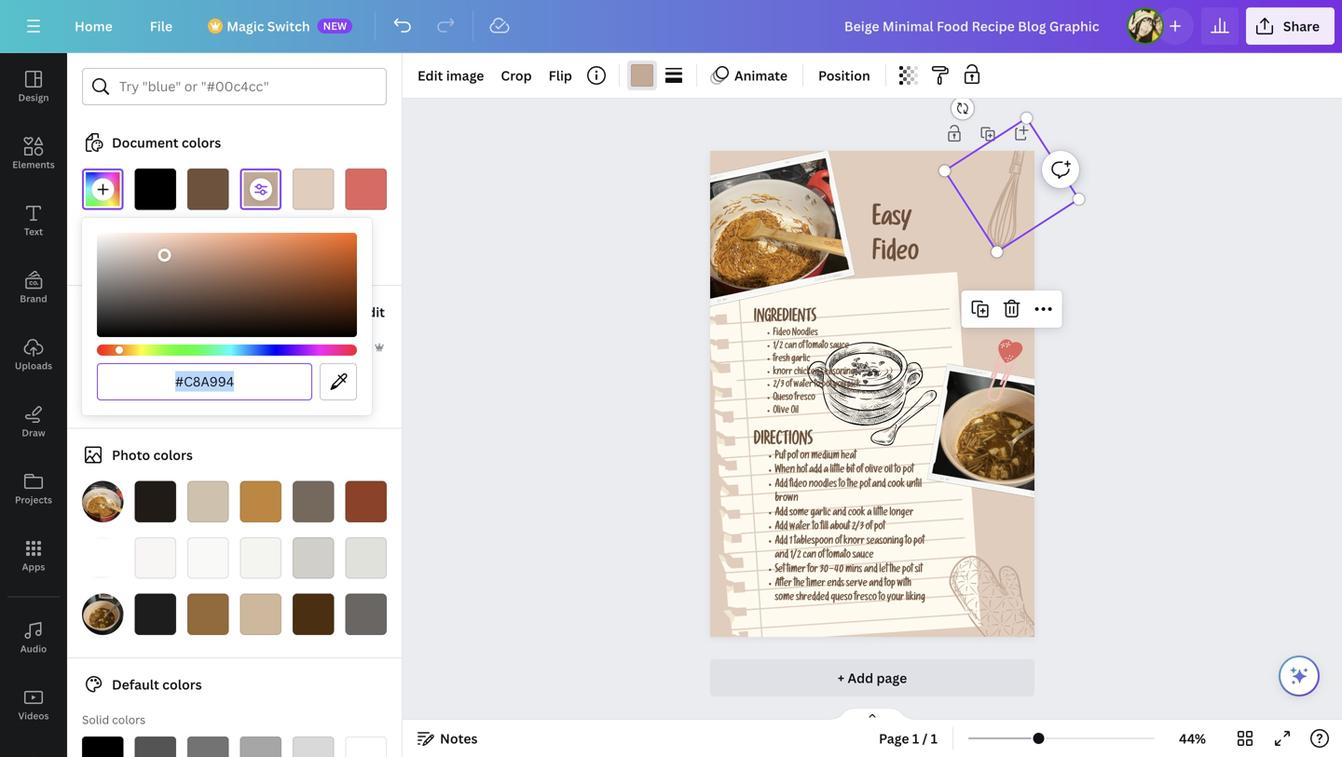 Task type: describe. For each thing, give the bounding box(es) containing it.
colors for solid colors
[[112, 713, 146, 728]]

#6a6663 image
[[345, 594, 387, 636]]

magic switch
[[227, 17, 310, 35]]

text
[[24, 226, 43, 238]]

crop
[[501, 67, 532, 84]]

tablespoon
[[794, 537, 833, 548]]

1 horizontal spatial timer
[[807, 580, 826, 590]]

#f7f6f5 image
[[135, 538, 176, 579]]

ends
[[827, 580, 845, 590]]

flip
[[549, 67, 572, 84]]

add inside button
[[848, 670, 874, 688]]

colors for default colors
[[162, 676, 202, 694]]

+ add page button
[[710, 660, 1035, 697]]

1 vertical spatial cook
[[848, 509, 866, 520]]

tomato inside fideo noodles 1/2 can of tomato sauce fresh garlic knorr chicken seasoning 2/3 of water to pot you pick queso fresco olive oil
[[806, 342, 829, 352]]

1 horizontal spatial cook
[[888, 481, 905, 491]]

#d0cfc8 image
[[293, 538, 334, 579]]

1 horizontal spatial 1
[[913, 730, 919, 748]]

main menu bar
[[0, 0, 1342, 53]]

oil
[[885, 466, 893, 477]]

home
[[75, 17, 113, 35]]

brand button
[[0, 254, 67, 322]]

sit
[[915, 566, 923, 576]]

44% button
[[1163, 724, 1223, 754]]

Try "blue" or "#00c4cc" search field
[[119, 69, 375, 104]]

0 horizontal spatial little
[[830, 466, 845, 477]]

until
[[907, 481, 922, 491]]

file
[[150, 17, 173, 35]]

switch
[[267, 17, 310, 35]]

#943c21 image
[[345, 481, 387, 523]]

#6a6663 image
[[345, 594, 387, 636]]

bit
[[846, 466, 855, 477]]

projects
[[15, 494, 52, 507]]

elements
[[12, 158, 55, 171]]

colors for photo colors
[[153, 447, 193, 464]]

pot left on
[[788, 452, 798, 463]]

fideo noodles 1/2 can of tomato sauce fresh garlic knorr chicken seasoning 2/3 of water to pot you pick queso fresco olive oil
[[773, 329, 861, 417]]

your
[[887, 594, 904, 605]]

document colors
[[112, 134, 221, 151]]

and left 'top' in the bottom of the page
[[869, 580, 883, 590]]

1 vertical spatial the
[[890, 566, 901, 576]]

pot up until
[[903, 466, 914, 477]]

water inside fideo noodles 1/2 can of tomato sauce fresh garlic knorr chicken seasoning 2/3 of water to pot you pick queso fresco olive oil
[[794, 381, 813, 391]]

0 vertical spatial fideo
[[873, 243, 919, 269]]

of up queso
[[786, 381, 792, 391]]

audio
[[20, 643, 47, 656]]

black #000000 image
[[82, 737, 124, 758]]

#166bb5 image
[[135, 364, 176, 406]]

oil
[[791, 407, 799, 417]]

on
[[800, 452, 810, 463]]

noodles
[[809, 481, 837, 491]]

ingredients
[[754, 311, 817, 327]]

brand
[[20, 293, 47, 305]]

photo
[[112, 447, 150, 464]]

photo colors
[[112, 447, 193, 464]]

with
[[897, 580, 911, 590]]

#f7f6f5 image
[[135, 538, 176, 579]]

let
[[880, 566, 888, 576]]

and up the about
[[833, 509, 846, 520]]

fideo inside fideo noodles 1/2 can of tomato sauce fresh garlic knorr chicken seasoning 2/3 of water to pot you pick queso fresco olive oil
[[773, 329, 791, 339]]

to inside fideo noodles 1/2 can of tomato sauce fresh garlic knorr chicken seasoning 2/3 of water to pot you pick queso fresco olive oil
[[815, 381, 821, 391]]

tomato inside put pot on medium heat when hot add a little bit of olive oil to pot add fideo noodles to the pot and cook until brown add some garlic and cook a little longer add water to fill about 2/3 of pot add 1 tablespoon of knorr seasoning to pot and 1/2 can of tomato sauce set timer for 30-40 mins and let the pot sit after the timer ends serve and top with some shredded queso fresco to your liking
[[827, 552, 851, 562]]

flip button
[[541, 61, 580, 90]]

1 #ffffff image from the top
[[240, 221, 282, 263]]

champsraise button
[[75, 301, 212, 323]]

page
[[877, 670, 907, 688]]

animate button
[[705, 61, 795, 90]]

#221a16 image
[[135, 481, 176, 523]]

about
[[830, 523, 850, 534]]

design
[[18, 91, 49, 104]]

audio button
[[0, 605, 67, 672]]

hot
[[797, 466, 808, 477]]

2 horizontal spatial 1
[[931, 730, 938, 748]]

default
[[112, 676, 159, 694]]

gray #a6a6a6 image
[[240, 737, 282, 758]]

pot down olive
[[860, 481, 871, 491]]

easy fideo
[[873, 209, 919, 269]]

and down olive
[[872, 481, 886, 491]]

longer
[[890, 509, 914, 520]]

#d1c1ab image
[[187, 481, 229, 523]]

pot left sit
[[902, 566, 913, 576]]

#c8a994 image
[[240, 169, 282, 210]]

champsraise
[[112, 303, 197, 321]]

easy
[[873, 209, 912, 234]]

seasoning inside fideo noodles 1/2 can of tomato sauce fresh garlic knorr chicken seasoning 2/3 of water to pot you pick queso fresco olive oil
[[821, 368, 855, 378]]

#fffaef image
[[187, 221, 229, 263]]

solid
[[82, 713, 109, 728]]

edit button
[[358, 294, 387, 331]]

page 1 / 1
[[879, 730, 938, 748]]

to right 'oil'
[[895, 466, 901, 477]]

2 vertical spatial the
[[794, 580, 805, 590]]

#725039 image
[[187, 169, 229, 210]]

40
[[834, 566, 844, 576]]

edit image button
[[410, 61, 492, 90]]

image
[[446, 67, 484, 84]]

videos
[[18, 710, 49, 723]]

fideo
[[790, 481, 807, 491]]

#986934 image
[[187, 594, 229, 636]]

can inside fideo noodles 1/2 can of tomato sauce fresh garlic knorr chicken seasoning 2/3 of water to pot you pick queso fresco olive oil
[[785, 342, 797, 352]]

fresh
[[773, 355, 790, 365]]

to right noodles
[[839, 481, 846, 491]]

share button
[[1246, 7, 1335, 45]]

#010101 image
[[293, 364, 334, 406]]

#d1c1ab image
[[187, 481, 229, 523]]

queso
[[773, 394, 793, 404]]

knorr inside put pot on medium heat when hot add a little bit of olive oil to pot add fideo noodles to the pot and cook until brown add some garlic and cook a little longer add water to fill about 2/3 of pot add 1 tablespoon of knorr seasoning to pot and 1/2 can of tomato sauce set timer for 30-40 mins and let the pot sit after the timer ends serve and top with some shredded queso fresco to your liking
[[844, 537, 865, 548]]

for
[[808, 566, 818, 576]]

0 vertical spatial some
[[790, 509, 809, 520]]

#75c6ef image
[[187, 364, 229, 406]]

and up set
[[775, 552, 789, 562]]

liking
[[906, 594, 925, 605]]

sauce inside fideo noodles 1/2 can of tomato sauce fresh garlic knorr chicken seasoning 2/3 of water to pot you pick queso fresco olive oil
[[830, 342, 849, 352]]

animate
[[735, 67, 788, 84]]

#221a16 image
[[135, 481, 176, 523]]

#d2b799 image
[[240, 594, 282, 636]]

pot right the about
[[874, 523, 885, 534]]

file button
[[135, 7, 188, 45]]

crop button
[[494, 61, 539, 90]]

#d2b799 image
[[240, 594, 282, 636]]

#725039 image
[[187, 169, 229, 210]]

apps button
[[0, 523, 67, 590]]

+
[[838, 670, 845, 688]]

pot inside fideo noodles 1/2 can of tomato sauce fresh garlic knorr chicken seasoning 2/3 of water to pot you pick queso fresco olive oil
[[822, 381, 832, 391]]

document
[[112, 134, 179, 151]]

olive
[[773, 407, 789, 417]]

magic
[[227, 17, 264, 35]]

projects button
[[0, 456, 67, 523]]

2/3 inside put pot on medium heat when hot add a little bit of olive oil to pot add fideo noodles to the pot and cook until brown add some garlic and cook a little longer add water to fill about 2/3 of pot add 1 tablespoon of knorr seasoning to pot and 1/2 can of tomato sauce set timer for 30-40 mins and let the pot sit after the timer ends serve and top with some shredded queso fresco to your liking
[[852, 523, 864, 534]]

2 #ffffff image from the top
[[240, 364, 282, 406]]

top
[[885, 580, 896, 590]]

page
[[879, 730, 909, 748]]

knorr inside fideo noodles 1/2 can of tomato sauce fresh garlic knorr chicken seasoning 2/3 of water to pot you pick queso fresco olive oil
[[773, 368, 793, 378]]

share
[[1284, 17, 1320, 35]]



Task type: locate. For each thing, give the bounding box(es) containing it.
water
[[794, 381, 813, 391], [790, 523, 811, 534]]

pot
[[822, 381, 832, 391], [788, 452, 798, 463], [903, 466, 914, 477], [860, 481, 871, 491], [874, 523, 885, 534], [914, 537, 925, 548], [902, 566, 913, 576]]

fresco inside fideo noodles 1/2 can of tomato sauce fresh garlic knorr chicken seasoning 2/3 of water to pot you pick queso fresco olive oil
[[795, 394, 816, 404]]

seasoning up let
[[867, 537, 904, 548]]

1 horizontal spatial can
[[803, 552, 816, 562]]

color
[[82, 340, 112, 355]]

#d0cfc8 image
[[293, 538, 334, 579]]

1 horizontal spatial 1/2
[[790, 552, 801, 562]]

#c8a994 image
[[631, 64, 653, 87], [631, 64, 653, 87], [240, 169, 282, 210]]

timer down the for
[[807, 580, 826, 590]]

palette
[[114, 340, 153, 355]]

#f9f9f7 image
[[187, 538, 229, 579], [187, 538, 229, 579]]

1 vertical spatial seasoning
[[867, 537, 904, 548]]

1 left tablespoon
[[790, 537, 793, 548]]

black #000000 image
[[82, 737, 124, 758]]

1 vertical spatial garlic
[[811, 509, 831, 520]]

#ffffff image
[[240, 221, 282, 263], [240, 364, 282, 406]]

#e4ccbc image
[[293, 169, 334, 210], [293, 169, 334, 210]]

to down longer at right
[[905, 537, 912, 548]]

0 vertical spatial a
[[824, 466, 829, 477]]

30-
[[820, 566, 834, 576]]

a right add
[[824, 466, 829, 477]]

the
[[847, 481, 858, 491], [890, 566, 901, 576], [794, 580, 805, 590]]

1
[[790, 537, 793, 548], [913, 730, 919, 748], [931, 730, 938, 748]]

color palette
[[82, 340, 153, 355]]

1 vertical spatial tomato
[[827, 552, 851, 562]]

timer right set
[[787, 566, 806, 576]]

#010101 image
[[293, 364, 334, 406]]

brown
[[775, 495, 799, 505]]

1 horizontal spatial fresco
[[854, 594, 877, 605]]

put pot on medium heat when hot add a little bit of olive oil to pot add fideo noodles to the pot and cook until brown add some garlic and cook a little longer add water to fill about 2/3 of pot add 1 tablespoon of knorr seasoning to pot and 1/2 can of tomato sauce set timer for 30-40 mins and let the pot sit after the timer ends serve and top with some shredded queso fresco to your liking
[[775, 452, 925, 605]]

queso
[[831, 594, 853, 605]]

gray #737373 image
[[187, 737, 229, 758], [187, 737, 229, 758]]

add a new color image
[[82, 169, 124, 210]]

edit
[[418, 67, 443, 84], [359, 303, 385, 321]]

show pages image
[[828, 708, 917, 722]]

0 horizontal spatial sauce
[[830, 342, 849, 352]]

knorr down the about
[[844, 537, 865, 548]]

#4890cd image
[[82, 364, 124, 406], [82, 364, 124, 406]]

water down chicken
[[794, 381, 813, 391]]

0 horizontal spatial fresco
[[795, 394, 816, 404]]

edit for edit image
[[418, 67, 443, 84]]

#166bb5 image
[[135, 364, 176, 406]]

0 horizontal spatial cook
[[848, 509, 866, 520]]

0 vertical spatial can
[[785, 342, 797, 352]]

knorr down fresh
[[773, 368, 793, 378]]

#4f2d0b image
[[293, 594, 334, 636], [293, 594, 334, 636]]

garlic up chicken
[[792, 355, 810, 365]]

gray #a6a6a6 image
[[240, 737, 282, 758]]

fresco down serve
[[854, 594, 877, 605]]

solid colors
[[82, 713, 146, 728]]

0 vertical spatial garlic
[[792, 355, 810, 365]]

uploads button
[[0, 322, 67, 389]]

a
[[824, 466, 829, 477], [867, 509, 872, 520]]

#78695c image
[[293, 481, 334, 523]]

chicken
[[794, 368, 820, 378]]

1 horizontal spatial edit
[[418, 67, 443, 84]]

dark gray #545454 image
[[135, 737, 176, 758], [135, 737, 176, 758]]

#fffaef image
[[187, 221, 229, 263]]

position
[[819, 67, 870, 84]]

white #ffffff image
[[345, 737, 387, 758]]

1 vertical spatial fideo
[[773, 329, 791, 339]]

1 horizontal spatial seasoning
[[867, 537, 904, 548]]

little left longer at right
[[874, 509, 888, 520]]

set
[[775, 566, 785, 576]]

1 vertical spatial sauce
[[853, 552, 874, 562]]

1/2 up fresh
[[773, 342, 783, 352]]

to left fill
[[812, 523, 819, 534]]

0 horizontal spatial edit
[[359, 303, 385, 321]]

pick
[[848, 381, 861, 391]]

#943c21 image
[[345, 481, 387, 523]]

new
[[323, 19, 347, 33]]

the right after
[[794, 580, 805, 590]]

0 horizontal spatial the
[[794, 580, 805, 590]]

garlic inside fideo noodles 1/2 can of tomato sauce fresh garlic knorr chicken seasoning 2/3 of water to pot you pick queso fresco olive oil
[[792, 355, 810, 365]]

1 vertical spatial knorr
[[844, 537, 865, 548]]

0 horizontal spatial a
[[824, 466, 829, 477]]

can inside put pot on medium heat when hot add a little bit of olive oil to pot add fideo noodles to the pot and cook until brown add some garlic and cook a little longer add water to fill about 2/3 of pot add 1 tablespoon of knorr seasoning to pot and 1/2 can of tomato sauce set timer for 30-40 mins and let the pot sit after the timer ends serve and top with some shredded queso fresco to your liking
[[803, 552, 816, 562]]

#000000 image
[[135, 169, 176, 210]]

knorr
[[773, 368, 793, 378], [844, 537, 865, 548]]

sauce up the you
[[830, 342, 849, 352]]

Design title text field
[[830, 7, 1119, 45]]

1/2 inside put pot on medium heat when hot add a little bit of olive oil to pot add fideo noodles to the pot and cook until brown add some garlic and cook a little longer add water to fill about 2/3 of pot add 1 tablespoon of knorr seasoning to pot and 1/2 can of tomato sauce set timer for 30-40 mins and let the pot sit after the timer ends serve and top with some shredded queso fresco to your liking
[[790, 552, 801, 562]]

0 vertical spatial #ffffff image
[[240, 221, 282, 263]]

light gray #d9d9d9 image
[[293, 737, 334, 758], [293, 737, 334, 758]]

colors right photo
[[153, 447, 193, 464]]

of down the about
[[835, 537, 842, 548]]

tomato up 40 at the bottom right of the page
[[827, 552, 851, 562]]

side panel tab list
[[0, 53, 67, 758]]

1 vertical spatial #ffffff image
[[240, 364, 282, 406]]

colors for document colors
[[182, 134, 221, 151]]

serve
[[846, 580, 868, 590]]

sauce inside put pot on medium heat when hot add a little bit of olive oil to pot add fideo noodles to the pot and cook until brown add some garlic and cook a little longer add water to fill about 2/3 of pot add 1 tablespoon of knorr seasoning to pot and 1/2 can of tomato sauce set timer for 30-40 mins and let the pot sit after the timer ends serve and top with some shredded queso fresco to your liking
[[853, 552, 874, 562]]

0 vertical spatial seasoning
[[821, 368, 855, 378]]

of up 30-
[[818, 552, 825, 562]]

0 horizontal spatial 1
[[790, 537, 793, 548]]

0 vertical spatial 2/3
[[773, 381, 784, 391]]

fresco up oil
[[795, 394, 816, 404]]

garlic up fill
[[811, 509, 831, 520]]

garlic inside put pot on medium heat when hot add a little bit of olive oil to pot add fideo noodles to the pot and cook until brown add some garlic and cook a little longer add water to fill about 2/3 of pot add 1 tablespoon of knorr seasoning to pot and 1/2 can of tomato sauce set timer for 30-40 mins and let the pot sit after the timer ends serve and top with some shredded queso fresco to your liking
[[811, 509, 831, 520]]

0 vertical spatial cook
[[888, 481, 905, 491]]

the down bit
[[847, 481, 858, 491]]

#f6bbb7 image
[[135, 221, 176, 263], [135, 221, 176, 263]]

0 vertical spatial edit
[[418, 67, 443, 84]]

0 horizontal spatial fideo
[[773, 329, 791, 339]]

#78695c image
[[293, 481, 334, 523]]

a left longer at right
[[867, 509, 872, 520]]

0 vertical spatial water
[[794, 381, 813, 391]]

1 horizontal spatial sauce
[[853, 552, 874, 562]]

text button
[[0, 187, 67, 254]]

directions
[[754, 434, 813, 451]]

fideo down ingredients
[[773, 329, 791, 339]]

of right bit
[[857, 466, 863, 477]]

1 horizontal spatial a
[[867, 509, 872, 520]]

0 vertical spatial #ffffff image
[[240, 221, 282, 263]]

#c48433 image
[[240, 481, 282, 523], [240, 481, 282, 523]]

#ffffff image right #fffaef image
[[240, 221, 282, 263]]

the right let
[[890, 566, 901, 576]]

seasoning
[[821, 368, 855, 378], [867, 537, 904, 548]]

cook
[[888, 481, 905, 491], [848, 509, 866, 520]]

Hex color code text field
[[109, 364, 300, 400]]

#e1e1dc image
[[345, 538, 387, 579]]

0 vertical spatial the
[[847, 481, 858, 491]]

1 #ffffff image from the top
[[240, 221, 282, 263]]

1 left the /
[[913, 730, 919, 748]]

pot left the you
[[822, 381, 832, 391]]

uploads
[[15, 360, 52, 372]]

white #ffffff image
[[345, 737, 387, 758]]

fill
[[821, 523, 829, 534]]

timer
[[787, 566, 806, 576], [807, 580, 826, 590]]

design button
[[0, 53, 67, 120]]

#986934 image
[[187, 594, 229, 636]]

some down after
[[775, 594, 794, 605]]

tomato
[[806, 342, 829, 352], [827, 552, 851, 562]]

1 horizontal spatial the
[[847, 481, 858, 491]]

olive
[[865, 466, 883, 477]]

cook down 'oil'
[[888, 481, 905, 491]]

notes
[[440, 730, 478, 748]]

colors right default
[[162, 676, 202, 694]]

#e1e1dc image
[[345, 538, 387, 579]]

pot up sit
[[914, 537, 925, 548]]

#ffffff image right #75c6ef icon
[[240, 364, 282, 406]]

1/2 down tablespoon
[[790, 552, 801, 562]]

2/3 up queso
[[773, 381, 784, 391]]

after
[[775, 580, 792, 590]]

1 vertical spatial timer
[[807, 580, 826, 590]]

when
[[775, 466, 795, 477]]

#e5645e image
[[345, 169, 387, 210], [345, 169, 387, 210]]

1 horizontal spatial 2/3
[[852, 523, 864, 534]]

1 vertical spatial some
[[775, 594, 794, 605]]

0 horizontal spatial knorr
[[773, 368, 793, 378]]

0 vertical spatial little
[[830, 466, 845, 477]]

home link
[[60, 7, 127, 45]]

/
[[923, 730, 928, 748]]

fideo down easy
[[873, 243, 919, 269]]

mins
[[846, 566, 863, 576]]

draw button
[[0, 389, 67, 456]]

seasoning inside put pot on medium heat when hot add a little bit of olive oil to pot add fideo noodles to the pot and cook until brown add some garlic and cook a little longer add water to fill about 2/3 of pot add 1 tablespoon of knorr seasoning to pot and 1/2 can of tomato sauce set timer for 30-40 mins and let the pot sit after the timer ends serve and top with some shredded queso fresco to your liking
[[867, 537, 904, 548]]

1 vertical spatial can
[[803, 552, 816, 562]]

1 vertical spatial a
[[867, 509, 872, 520]]

can up fresh
[[785, 342, 797, 352]]

and
[[872, 481, 886, 491], [833, 509, 846, 520], [775, 552, 789, 562], [864, 566, 878, 576], [869, 580, 883, 590]]

#000000 image
[[135, 169, 176, 210]]

and left let
[[864, 566, 878, 576]]

1 vertical spatial edit
[[359, 303, 385, 321]]

colors up #725039 image
[[182, 134, 221, 151]]

#f3e8d0 image
[[82, 221, 124, 263], [82, 221, 124, 263]]

little left bit
[[830, 466, 845, 477]]

canva assistant image
[[1288, 666, 1311, 688]]

0 vertical spatial tomato
[[806, 342, 829, 352]]

1 inside put pot on medium heat when hot add a little bit of olive oil to pot add fideo noodles to the pot and cook until brown add some garlic and cook a little longer add water to fill about 2/3 of pot add 1 tablespoon of knorr seasoning to pot and 1/2 can of tomato sauce set timer for 30-40 mins and let the pot sit after the timer ends serve and top with some shredded queso fresco to your liking
[[790, 537, 793, 548]]

2/3
[[773, 381, 784, 391], [852, 523, 864, 534]]

0 horizontal spatial 1/2
[[773, 342, 783, 352]]

position button
[[811, 61, 878, 90]]

apps
[[22, 561, 45, 574]]

#ffffff image right #75c6ef icon
[[240, 364, 282, 406]]

1 horizontal spatial fideo
[[873, 243, 919, 269]]

fresco inside put pot on medium heat when hot add a little bit of olive oil to pot add fideo noodles to the pot and cook until brown add some garlic and cook a little longer add water to fill about 2/3 of pot add 1 tablespoon of knorr seasoning to pot and 1/2 can of tomato sauce set timer for 30-40 mins and let the pot sit after the timer ends serve and top with some shredded queso fresco to your liking
[[854, 594, 877, 605]]

medium
[[811, 452, 839, 463]]

#ffffff image
[[240, 221, 282, 263], [240, 364, 282, 406]]

to left your
[[879, 594, 885, 605]]

water up tablespoon
[[790, 523, 811, 534]]

1 horizontal spatial knorr
[[844, 537, 865, 548]]

seasoning up the you
[[821, 368, 855, 378]]

can up the for
[[803, 552, 816, 562]]

sauce
[[830, 342, 849, 352], [853, 552, 874, 562]]

elements button
[[0, 120, 67, 187]]

cook up the about
[[848, 509, 866, 520]]

#f4f4f1 image
[[240, 538, 282, 579], [240, 538, 282, 579]]

0 horizontal spatial can
[[785, 342, 797, 352]]

0 horizontal spatial seasoning
[[821, 368, 855, 378]]

edit inside edit image popup button
[[418, 67, 443, 84]]

of right the about
[[866, 523, 873, 534]]

0 horizontal spatial 2/3
[[773, 381, 784, 391]]

colors
[[182, 134, 221, 151], [153, 447, 193, 464], [162, 676, 202, 694], [112, 713, 146, 728]]

edit image
[[418, 67, 484, 84]]

0 horizontal spatial timer
[[787, 566, 806, 576]]

add
[[775, 481, 788, 491], [775, 509, 788, 520], [775, 523, 788, 534], [775, 537, 788, 548], [848, 670, 874, 688]]

0 vertical spatial knorr
[[773, 368, 793, 378]]

1 vertical spatial water
[[790, 523, 811, 534]]

some down brown
[[790, 509, 809, 520]]

sauce up mins
[[853, 552, 874, 562]]

1 horizontal spatial little
[[874, 509, 888, 520]]

0 vertical spatial timer
[[787, 566, 806, 576]]

1 vertical spatial 1/2
[[790, 552, 801, 562]]

colors right solid
[[112, 713, 146, 728]]

2/3 inside fideo noodles 1/2 can of tomato sauce fresh garlic knorr chicken seasoning 2/3 of water to pot you pick queso fresco olive oil
[[773, 381, 784, 391]]

of
[[799, 342, 805, 352], [786, 381, 792, 391], [857, 466, 863, 477], [866, 523, 873, 534], [835, 537, 842, 548], [818, 552, 825, 562]]

0 vertical spatial sauce
[[830, 342, 849, 352]]

1/2 inside fideo noodles 1/2 can of tomato sauce fresh garlic knorr chicken seasoning 2/3 of water to pot you pick queso fresco olive oil
[[773, 342, 783, 352]]

2 horizontal spatial the
[[890, 566, 901, 576]]

#ffffff image right #fffaef image
[[240, 221, 282, 263]]

default colors
[[112, 676, 202, 694]]

1 vertical spatial #ffffff image
[[240, 364, 282, 406]]

44%
[[1179, 730, 1206, 748]]

#1d1d1e image
[[135, 594, 176, 636], [135, 594, 176, 636]]

tomato down the noodles
[[806, 342, 829, 352]]

2 #ffffff image from the top
[[240, 364, 282, 406]]

0 vertical spatial 1/2
[[773, 342, 783, 352]]

shredded
[[796, 594, 829, 605]]

to down chicken
[[815, 381, 821, 391]]

water inside put pot on medium heat when hot add a little bit of olive oil to pot add fideo noodles to the pot and cook until brown add some garlic and cook a little longer add water to fill about 2/3 of pot add 1 tablespoon of knorr seasoning to pot and 1/2 can of tomato sauce set timer for 30-40 mins and let the pot sit after the timer ends serve and top with some shredded queso fresco to your liking
[[790, 523, 811, 534]]

noodles
[[792, 329, 818, 339]]

put
[[775, 452, 786, 463]]

#75c6ef image
[[187, 364, 229, 406]]

notes button
[[410, 724, 485, 754]]

edit inside the edit button
[[359, 303, 385, 321]]

add
[[809, 466, 822, 477]]

1 vertical spatial fresco
[[854, 594, 877, 605]]

2/3 right the about
[[852, 523, 864, 534]]

0 vertical spatial fresco
[[795, 394, 816, 404]]

1 vertical spatial 2/3
[[852, 523, 864, 534]]

of down the noodles
[[799, 342, 805, 352]]

to
[[815, 381, 821, 391], [895, 466, 901, 477], [839, 481, 846, 491], [812, 523, 819, 534], [905, 537, 912, 548], [879, 594, 885, 605]]

edit for edit
[[359, 303, 385, 321]]

fideo
[[873, 243, 919, 269], [773, 329, 791, 339]]

1 vertical spatial little
[[874, 509, 888, 520]]

videos button
[[0, 672, 67, 739]]

+ add page
[[838, 670, 907, 688]]

1 right the /
[[931, 730, 938, 748]]



Task type: vqa. For each thing, say whether or not it's contained in the screenshot.
Overview at the top of the page
no



